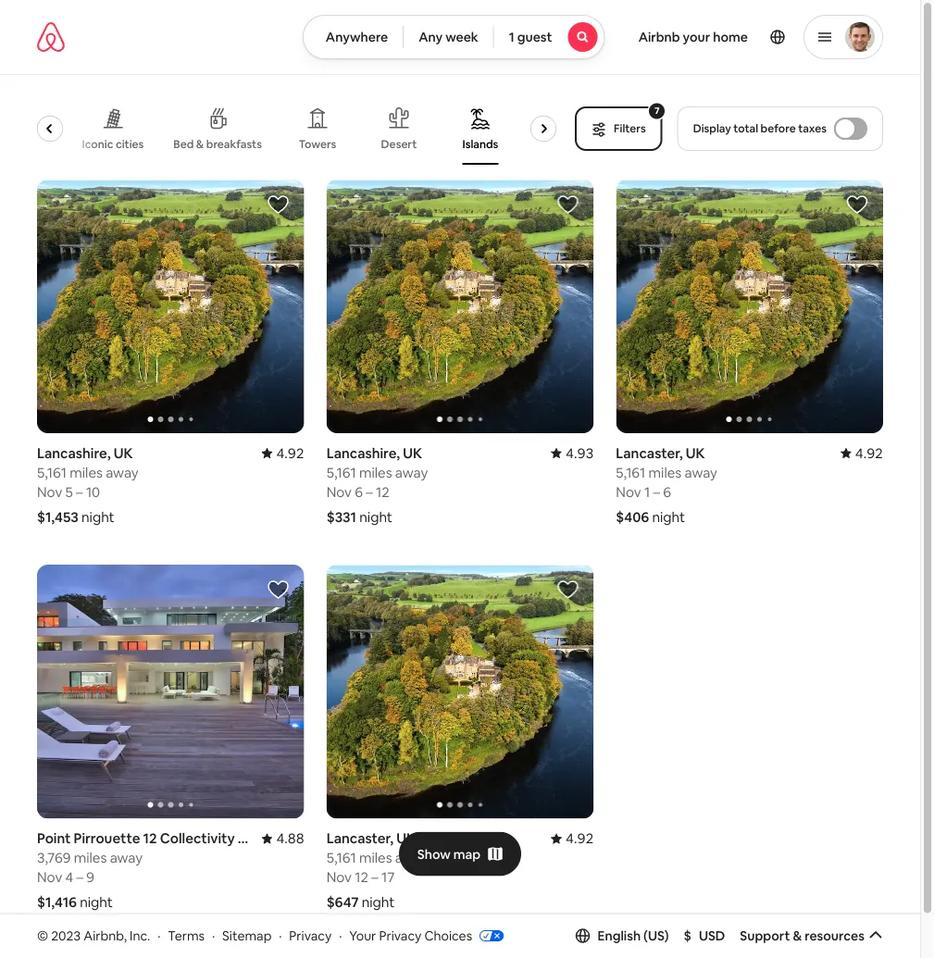 Task type: locate. For each thing, give the bounding box(es) containing it.
0 vertical spatial lancaster,
[[616, 444, 683, 462]]

group for $647
[[327, 565, 594, 819]]

1 horizontal spatial privacy
[[379, 928, 422, 945]]

9
[[86, 869, 95, 887]]

5,161 inside lancashire, uk 5,161 miles away nov 5 – 10 $1,453 night
[[37, 464, 67, 482]]

1 horizontal spatial 4.92 out of 5 average rating image
[[841, 444, 884, 462]]

5,161 up $331
[[327, 464, 356, 482]]

– inside lancashire, uk 5,161 miles away nov 6 – 12 $331 night
[[366, 483, 373, 501]]

uk for lancashire, uk 5,161 miles away nov 5 – 10 $1,453 night
[[114, 444, 133, 462]]

1 horizontal spatial 6
[[663, 483, 672, 501]]

night right $331
[[360, 508, 393, 526]]

1 vertical spatial &
[[793, 928, 802, 945]]

None search field
[[303, 15, 606, 59]]

islands
[[463, 137, 499, 151]]

lancaster, for 1
[[616, 444, 683, 462]]

bed
[[174, 137, 194, 151]]

airbnb,
[[84, 928, 127, 945]]

miles for nov 12 – 17
[[359, 849, 392, 868]]

total
[[734, 121, 759, 136]]

nov left '4'
[[37, 869, 62, 887]]

away inside lancashire, uk 5,161 miles away nov 5 – 10 $1,453 night
[[106, 464, 139, 482]]

lancaster, up $406
[[616, 444, 683, 462]]

iconic
[[82, 137, 113, 151]]

· left your
[[339, 928, 342, 945]]

12 inside lancaster, uk 5,161 miles away nov 12 – 17 $647 night
[[355, 869, 369, 887]]

0 horizontal spatial &
[[196, 137, 204, 151]]

4.92 out of 5 average rating image
[[262, 444, 304, 462], [841, 444, 884, 462]]

6 inside lancaster, uk 5,161 miles away nov 1 – 6 $406 night
[[663, 483, 672, 501]]

support & resources button
[[741, 928, 884, 945]]

show
[[418, 846, 451, 863]]

english (us)
[[598, 928, 669, 945]]

0 horizontal spatial lancashire,
[[37, 444, 111, 462]]

miles
[[70, 464, 103, 482], [359, 464, 392, 482], [649, 464, 682, 482], [74, 849, 107, 868], [359, 849, 392, 868]]

lancashire,
[[37, 444, 111, 462], [327, 444, 400, 462]]

night inside lancaster, uk 5,161 miles away nov 12 – 17 $647 night
[[362, 894, 395, 912]]

(us)
[[644, 928, 669, 945]]

nov up $647 at bottom left
[[327, 869, 352, 887]]

0 horizontal spatial 6
[[355, 483, 363, 501]]

4.92 out of 5 average rating image for lancaster, uk 5,161 miles away nov 1 – 6 $406 night
[[841, 444, 884, 462]]

4.92
[[276, 444, 304, 462], [856, 444, 884, 462], [566, 830, 594, 848]]

terms
[[168, 928, 205, 945]]

miles inside lancashire, uk 5,161 miles away nov 6 – 12 $331 night
[[359, 464, 392, 482]]

nov inside lancaster, uk 5,161 miles away nov 1 – 6 $406 night
[[616, 483, 642, 501]]

5,161 inside lancaster, uk 5,161 miles away nov 1 – 6 $406 night
[[616, 464, 646, 482]]

filters
[[614, 121, 646, 136]]

group for $1,453
[[37, 180, 304, 434]]

lancashire, inside lancashire, uk 5,161 miles away nov 5 – 10 $1,453 night
[[37, 444, 111, 462]]

anywhere
[[326, 29, 388, 45]]

& right 'bed'
[[196, 137, 204, 151]]

1
[[509, 29, 515, 45], [645, 483, 650, 501]]

6 inside lancashire, uk 5,161 miles away nov 6 – 12 $331 night
[[355, 483, 363, 501]]

nov inside lancashire, uk 5,161 miles away nov 6 – 12 $331 night
[[327, 483, 352, 501]]

0 horizontal spatial 12
[[355, 869, 369, 887]]

0 vertical spatial add to wishlist: lancaster, uk image
[[847, 194, 869, 216]]

night for nov 1 – 6
[[653, 508, 686, 526]]

add to wishlist: lancashire, uk image
[[557, 194, 579, 216]]

1 4.92 out of 5 average rating image from the left
[[262, 444, 304, 462]]

2 6 from the left
[[663, 483, 672, 501]]

4.92 for lancaster, uk 5,161 miles away nov 12 – 17 $647 night
[[566, 830, 594, 848]]

uk for lancaster, uk 5,161 miles away nov 12 – 17 $647 night
[[397, 830, 416, 848]]

night down 10
[[82, 508, 115, 526]]

lancaster, up 17
[[327, 830, 394, 848]]

1 vertical spatial 1
[[645, 483, 650, 501]]

10
[[86, 483, 100, 501]]

& for resources
[[793, 928, 802, 945]]

night inside lancashire, uk 5,161 miles away nov 5 – 10 $1,453 night
[[82, 508, 115, 526]]

5,161 inside lancashire, uk 5,161 miles away nov 6 – 12 $331 night
[[327, 464, 356, 482]]

anywhere button
[[303, 15, 404, 59]]

5,161 for 5
[[37, 464, 67, 482]]

· right the inc.
[[158, 928, 161, 945]]

$406
[[616, 508, 650, 526]]

0 horizontal spatial privacy
[[289, 928, 332, 945]]

3 · from the left
[[279, 928, 282, 945]]

support & resources
[[741, 928, 865, 945]]

uk inside lancaster, uk 5,161 miles away nov 1 – 6 $406 night
[[686, 444, 706, 462]]

airbnb your home
[[639, 29, 749, 45]]

add to wishlist: lancashire, uk image
[[267, 194, 290, 216]]

none search field containing anywhere
[[303, 15, 606, 59]]

miles for nov 5 – 10
[[70, 464, 103, 482]]

away inside lancaster, uk 5,161 miles away nov 12 – 17 $647 night
[[395, 849, 428, 868]]

night inside lancashire, uk 5,161 miles away nov 6 – 12 $331 night
[[360, 508, 393, 526]]

1 vertical spatial add to wishlist: lancaster, uk image
[[557, 579, 579, 601]]

uk inside lancashire, uk 5,161 miles away nov 5 – 10 $1,453 night
[[114, 444, 133, 462]]

$ usd
[[684, 928, 726, 945]]

6
[[355, 483, 363, 501], [663, 483, 672, 501]]

©
[[37, 928, 48, 945]]

night for nov 5 – 10
[[82, 508, 115, 526]]

add to wishlist: lancaster, uk image
[[847, 194, 869, 216], [557, 579, 579, 601]]

nov inside lancaster, uk 5,161 miles away nov 12 – 17 $647 night
[[327, 869, 352, 887]]

night down 17
[[362, 894, 395, 912]]

nov inside lancashire, uk 5,161 miles away nov 5 – 10 $1,453 night
[[37, 483, 62, 501]]

12
[[376, 483, 390, 501], [355, 869, 369, 887]]

1 horizontal spatial lancaster,
[[616, 444, 683, 462]]

resources
[[805, 928, 865, 945]]

17
[[382, 869, 395, 887]]

lancaster,
[[616, 444, 683, 462], [327, 830, 394, 848]]

any
[[419, 29, 443, 45]]

any week button
[[403, 15, 494, 59]]

· left privacy "link"
[[279, 928, 282, 945]]

– inside lancaster, uk 5,161 miles away nov 12 – 17 $647 night
[[372, 869, 379, 887]]

group containing iconic cities
[[0, 93, 564, 165]]

night down 9
[[80, 894, 113, 912]]

3,769
[[37, 849, 71, 868]]

2 horizontal spatial 4.92
[[856, 444, 884, 462]]

1 privacy from the left
[[289, 928, 332, 945]]

0 horizontal spatial add to wishlist: lancaster, uk image
[[557, 579, 579, 601]]

away
[[106, 464, 139, 482], [395, 464, 428, 482], [685, 464, 718, 482], [110, 849, 143, 868], [395, 849, 428, 868]]

5,161 up $406
[[616, 464, 646, 482]]

miles inside lancashire, uk 5,161 miles away nov 5 – 10 $1,453 night
[[70, 464, 103, 482]]

miles inside lancaster, uk 5,161 miles away nov 1 – 6 $406 night
[[649, 464, 682, 482]]

night inside lancaster, uk 5,161 miles away nov 1 – 6 $406 night
[[653, 508, 686, 526]]

profile element
[[628, 0, 884, 74]]

– inside lancaster, uk 5,161 miles away nov 1 – 6 $406 night
[[653, 483, 660, 501]]

& right support at right
[[793, 928, 802, 945]]

– for $647
[[372, 869, 379, 887]]

uk for lancaster, uk 5,161 miles away nov 1 – 6 $406 night
[[686, 444, 706, 462]]

1 left guest
[[509, 29, 515, 45]]

lancashire, up 5
[[37, 444, 111, 462]]

sitemap
[[222, 928, 272, 945]]

miles for nov 1 – 6
[[649, 464, 682, 482]]

1 horizontal spatial lancashire,
[[327, 444, 400, 462]]

display total before taxes
[[694, 121, 827, 136]]

privacy down $647 at bottom left
[[289, 928, 332, 945]]

&
[[196, 137, 204, 151], [793, 928, 802, 945]]

cities
[[116, 137, 144, 151]]

2 4.92 out of 5 average rating image from the left
[[841, 444, 884, 462]]

group for $406
[[616, 180, 884, 434]]

5,161 inside lancaster, uk 5,161 miles away nov 12 – 17 $647 night
[[327, 849, 356, 868]]

uk inside lancashire, uk 5,161 miles away nov 6 – 12 $331 night
[[403, 444, 423, 462]]

lancaster, for 12
[[327, 830, 394, 848]]

· right terms link
[[212, 928, 215, 945]]

night right $406
[[653, 508, 686, 526]]

0 horizontal spatial lancaster,
[[327, 830, 394, 848]]

5,161
[[37, 464, 67, 482], [327, 464, 356, 482], [616, 464, 646, 482], [327, 849, 356, 868]]

lancashire, uk 5,161 miles away nov 5 – 10 $1,453 night
[[37, 444, 139, 526]]

miles for nov 6 – 12
[[359, 464, 392, 482]]

1 guest button
[[493, 15, 606, 59]]

nov
[[37, 483, 62, 501], [327, 483, 352, 501], [616, 483, 642, 501], [37, 869, 62, 887], [327, 869, 352, 887]]

lancashire, for 5
[[37, 444, 111, 462]]

& for breakfasts
[[196, 137, 204, 151]]

1 vertical spatial 12
[[355, 869, 369, 887]]

5,161 up 5
[[37, 464, 67, 482]]

–
[[76, 483, 83, 501], [366, 483, 373, 501], [653, 483, 660, 501], [76, 869, 83, 887], [372, 869, 379, 887]]

5,161 up $647 at bottom left
[[327, 849, 356, 868]]

filters button
[[575, 107, 663, 151]]

1 horizontal spatial 12
[[376, 483, 390, 501]]

display
[[694, 121, 732, 136]]

& inside group
[[196, 137, 204, 151]]

nov for nov 12 – 17
[[327, 869, 352, 887]]

nov left 5
[[37, 483, 62, 501]]

0 vertical spatial 12
[[376, 483, 390, 501]]

nov inside 3,769 miles away nov 4 – 9 $1,416 night
[[37, 869, 62, 887]]

lancashire, up $331
[[327, 444, 400, 462]]

·
[[158, 928, 161, 945], [212, 928, 215, 945], [279, 928, 282, 945], [339, 928, 342, 945]]

night
[[82, 508, 115, 526], [360, 508, 393, 526], [653, 508, 686, 526], [80, 894, 113, 912], [362, 894, 395, 912]]

show map button
[[399, 832, 522, 877]]

0 horizontal spatial 4.92
[[276, 444, 304, 462]]

group
[[0, 93, 564, 165], [37, 180, 304, 434], [327, 180, 594, 434], [616, 180, 884, 434], [37, 565, 304, 819], [327, 565, 594, 819]]

before
[[761, 121, 796, 136]]

0 horizontal spatial 4.92 out of 5 average rating image
[[262, 444, 304, 462]]

2 privacy from the left
[[379, 928, 422, 945]]

your privacy choices link
[[349, 928, 504, 946]]

lancaster, inside lancaster, uk 5,161 miles away nov 12 – 17 $647 night
[[327, 830, 394, 848]]

1 horizontal spatial 4.92
[[566, 830, 594, 848]]

nov up $406
[[616, 483, 642, 501]]

iconic cities
[[82, 137, 144, 151]]

privacy
[[289, 928, 332, 945], [379, 928, 422, 945]]

$647
[[327, 894, 359, 912]]

nov for nov 5 – 10
[[37, 483, 62, 501]]

0 horizontal spatial 1
[[509, 29, 515, 45]]

1 horizontal spatial &
[[793, 928, 802, 945]]

– inside lancashire, uk 5,161 miles away nov 5 – 10 $1,453 night
[[76, 483, 83, 501]]

away inside lancaster, uk 5,161 miles away nov 1 – 6 $406 night
[[685, 464, 718, 482]]

1 vertical spatial lancaster,
[[327, 830, 394, 848]]

away inside lancashire, uk 5,161 miles away nov 6 – 12 $331 night
[[395, 464, 428, 482]]

0 vertical spatial 1
[[509, 29, 515, 45]]

4 · from the left
[[339, 928, 342, 945]]

lancashire, for 6
[[327, 444, 400, 462]]

1 up $406
[[645, 483, 650, 501]]

1 lancashire, from the left
[[37, 444, 111, 462]]

lancashire, inside lancashire, uk 5,161 miles away nov 6 – 12 $331 night
[[327, 444, 400, 462]]

lancaster, inside lancaster, uk 5,161 miles away nov 1 – 6 $406 night
[[616, 444, 683, 462]]

english
[[598, 928, 641, 945]]

nov up $331
[[327, 483, 352, 501]]

1 6 from the left
[[355, 483, 363, 501]]

1 horizontal spatial 1
[[645, 483, 650, 501]]

2 lancashire, from the left
[[327, 444, 400, 462]]

miles inside lancaster, uk 5,161 miles away nov 12 – 17 $647 night
[[359, 849, 392, 868]]

uk
[[114, 444, 133, 462], [403, 444, 423, 462], [686, 444, 706, 462], [397, 830, 416, 848]]

0 vertical spatial &
[[196, 137, 204, 151]]

uk inside lancaster, uk 5,161 miles away nov 12 – 17 $647 night
[[397, 830, 416, 848]]

1 horizontal spatial add to wishlist: lancaster, uk image
[[847, 194, 869, 216]]

1 inside lancaster, uk 5,161 miles away nov 1 – 6 $406 night
[[645, 483, 650, 501]]

4.88 out of 5 average rating image
[[262, 830, 304, 848]]

night for nov 6 – 12
[[360, 508, 393, 526]]

privacy right your
[[379, 928, 422, 945]]



Task type: describe. For each thing, give the bounding box(es) containing it.
4.93 out of 5 average rating image
[[551, 444, 594, 462]]

any week
[[419, 29, 479, 45]]

guest
[[518, 29, 553, 45]]

display total before taxes button
[[678, 107, 884, 151]]

lancashire, uk 5,161 miles away nov 6 – 12 $331 night
[[327, 444, 428, 526]]

usd
[[699, 928, 726, 945]]

english (us) button
[[576, 928, 669, 945]]

terms · sitemap · privacy
[[168, 928, 332, 945]]

12 inside lancashire, uk 5,161 miles away nov 6 – 12 $331 night
[[376, 483, 390, 501]]

miles inside 3,769 miles away nov 4 – 9 $1,416 night
[[74, 849, 107, 868]]

$1,453
[[37, 508, 79, 526]]

$331
[[327, 508, 357, 526]]

4.93
[[566, 444, 594, 462]]

1 guest
[[509, 29, 553, 45]]

5,161 for 12
[[327, 849, 356, 868]]

4.92 out of 5 average rating image
[[551, 830, 594, 848]]

4
[[65, 869, 73, 887]]

group for $331
[[327, 180, 594, 434]]

your
[[683, 29, 711, 45]]

1 inside 1 guest button
[[509, 29, 515, 45]]

away inside 3,769 miles away nov 4 – 9 $1,416 night
[[110, 849, 143, 868]]

taxes
[[799, 121, 827, 136]]

5,161 for 1
[[616, 464, 646, 482]]

– inside 3,769 miles away nov 4 – 9 $1,416 night
[[76, 869, 83, 887]]

map
[[454, 846, 481, 863]]

away for nov 12 – 17
[[395, 849, 428, 868]]

bed & breakfasts
[[174, 137, 262, 151]]

terms link
[[168, 928, 205, 945]]

your privacy choices
[[349, 928, 473, 945]]

week
[[446, 29, 479, 45]]

support
[[741, 928, 791, 945]]

4.88
[[276, 830, 304, 848]]

away for nov 6 – 12
[[395, 464, 428, 482]]

2 · from the left
[[212, 928, 215, 945]]

towers
[[299, 137, 337, 151]]

breakfasts
[[206, 137, 262, 151]]

– for $406
[[653, 483, 660, 501]]

privacy link
[[289, 928, 332, 945]]

lancaster, uk 5,161 miles away nov 1 – 6 $406 night
[[616, 444, 718, 526]]

lancaster, uk 5,161 miles away nov 12 – 17 $647 night
[[327, 830, 428, 912]]

away for nov 5 – 10
[[106, 464, 139, 482]]

© 2023 airbnb, inc. ·
[[37, 928, 161, 945]]

inc.
[[130, 928, 150, 945]]

5,161 for 6
[[327, 464, 356, 482]]

4.92 for lancaster, uk 5,161 miles away nov 1 – 6 $406 night
[[856, 444, 884, 462]]

add to wishlist: point pirrouette 12 collectivity of sent martin, st. martin image
[[267, 579, 290, 601]]

$
[[684, 928, 692, 945]]

2023
[[51, 928, 81, 945]]

$1,416
[[37, 894, 77, 912]]

5
[[65, 483, 73, 501]]

night for nov 12 – 17
[[362, 894, 395, 912]]

uk for lancashire, uk 5,161 miles away nov 6 – 12 $331 night
[[403, 444, 423, 462]]

airbnb
[[639, 29, 681, 45]]

3,769 miles away nov 4 – 9 $1,416 night
[[37, 849, 143, 912]]

add to wishlist: lancaster, uk image for lancaster, uk 5,161 miles away nov 1 – 6 $406 night
[[847, 194, 869, 216]]

4.92 out of 5 average rating image for lancashire, uk 5,161 miles away nov 5 – 10 $1,453 night
[[262, 444, 304, 462]]

– for $1,453
[[76, 483, 83, 501]]

privacy inside your privacy choices link
[[379, 928, 422, 945]]

night inside 3,769 miles away nov 4 – 9 $1,416 night
[[80, 894, 113, 912]]

desert
[[381, 137, 417, 151]]

show map
[[418, 846, 481, 863]]

your
[[349, 928, 376, 945]]

nov for nov 6 – 12
[[327, 483, 352, 501]]

sitemap link
[[222, 928, 272, 945]]

airbnb your home link
[[628, 18, 760, 57]]

choices
[[425, 928, 473, 945]]

home
[[714, 29, 749, 45]]

4.92 for lancashire, uk 5,161 miles away nov 5 – 10 $1,453 night
[[276, 444, 304, 462]]

add to wishlist: lancaster, uk image for lancaster, uk 5,161 miles away nov 12 – 17 $647 night
[[557, 579, 579, 601]]

– for $331
[[366, 483, 373, 501]]

1 · from the left
[[158, 928, 161, 945]]

containers
[[0, 137, 52, 151]]

nov for nov 1 – 6
[[616, 483, 642, 501]]

away for nov 1 – 6
[[685, 464, 718, 482]]



Task type: vqa. For each thing, say whether or not it's contained in the screenshot.


